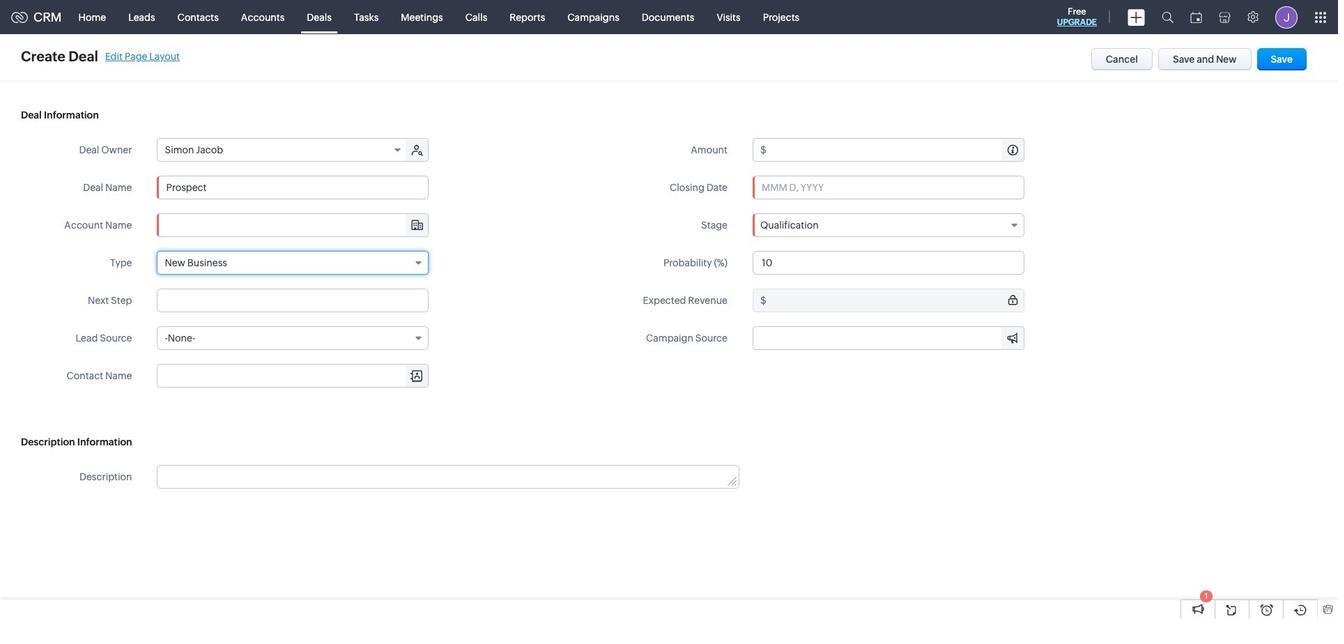 Task type: describe. For each thing, give the bounding box(es) containing it.
create menu element
[[1120, 0, 1154, 34]]

calendar image
[[1191, 12, 1203, 23]]

create menu image
[[1128, 9, 1146, 25]]

search element
[[1154, 0, 1183, 34]]



Task type: vqa. For each thing, say whether or not it's contained in the screenshot.
third option from the bottom
no



Task type: locate. For each thing, give the bounding box(es) containing it.
None text field
[[769, 139, 1024, 161], [157, 176, 429, 199], [158, 214, 429, 236], [158, 365, 429, 387], [769, 139, 1024, 161], [157, 176, 429, 199], [158, 214, 429, 236], [158, 365, 429, 387]]

None text field
[[753, 251, 1025, 275], [157, 289, 429, 312], [769, 289, 1024, 312], [158, 466, 739, 488], [753, 251, 1025, 275], [157, 289, 429, 312], [769, 289, 1024, 312], [158, 466, 739, 488]]

profile image
[[1276, 6, 1298, 28]]

logo image
[[11, 12, 28, 23]]

search image
[[1163, 11, 1174, 23]]

profile element
[[1268, 0, 1307, 34]]

MMM D, YYYY text field
[[753, 176, 1025, 199]]

None field
[[158, 139, 408, 161], [753, 213, 1025, 237], [158, 214, 429, 236], [157, 251, 429, 275], [157, 326, 429, 350], [754, 327, 1024, 349], [158, 365, 429, 387], [158, 139, 408, 161], [753, 213, 1025, 237], [158, 214, 429, 236], [157, 251, 429, 275], [157, 326, 429, 350], [754, 327, 1024, 349], [158, 365, 429, 387]]



